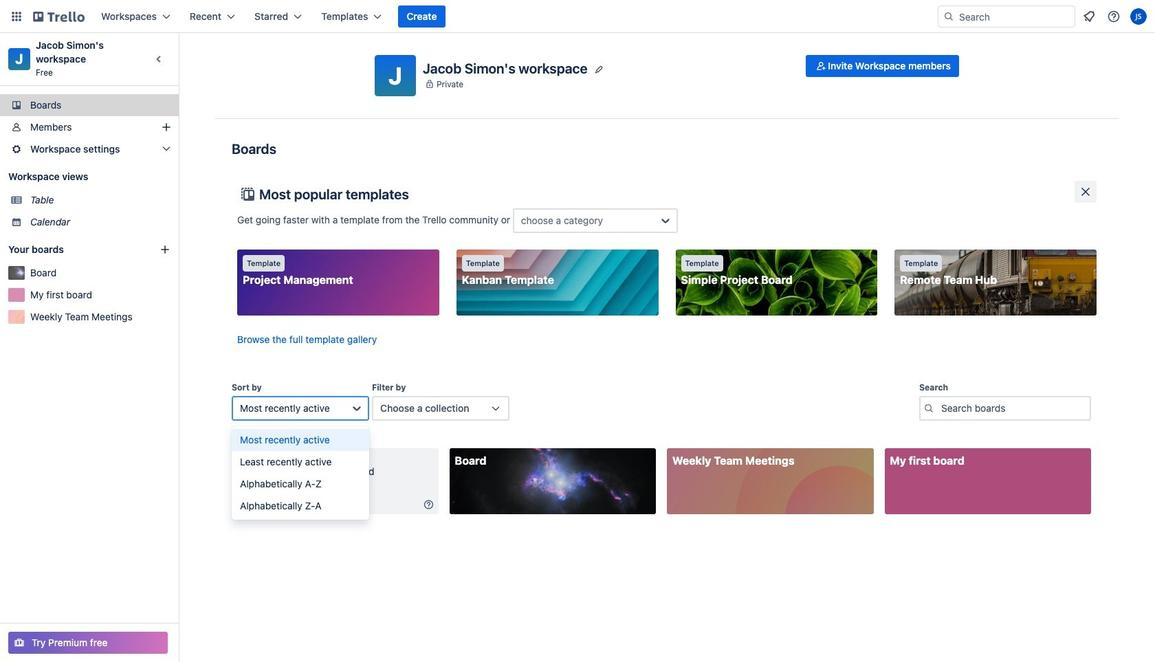 Task type: locate. For each thing, give the bounding box(es) containing it.
search image
[[944, 11, 955, 22]]

sm image
[[815, 59, 829, 73], [422, 498, 436, 512]]

1 horizontal spatial sm image
[[815, 59, 829, 73]]

open information menu image
[[1108, 10, 1122, 23]]

0 horizontal spatial sm image
[[422, 498, 436, 512]]

0 notifications image
[[1082, 8, 1098, 25]]

Search field
[[955, 6, 1075, 27]]

0 vertical spatial sm image
[[815, 59, 829, 73]]

1 vertical spatial sm image
[[422, 498, 436, 512]]

add board image
[[160, 244, 171, 255]]



Task type: vqa. For each thing, say whether or not it's contained in the screenshot.
add board Image
yes



Task type: describe. For each thing, give the bounding box(es) containing it.
primary element
[[0, 0, 1156, 33]]

Search boards text field
[[920, 396, 1092, 421]]

back to home image
[[33, 6, 85, 28]]

workspace navigation collapse icon image
[[150, 50, 169, 69]]

your boards with 3 items element
[[8, 242, 139, 258]]

jacob simon (jacobsimon16) image
[[1131, 8, 1148, 25]]



